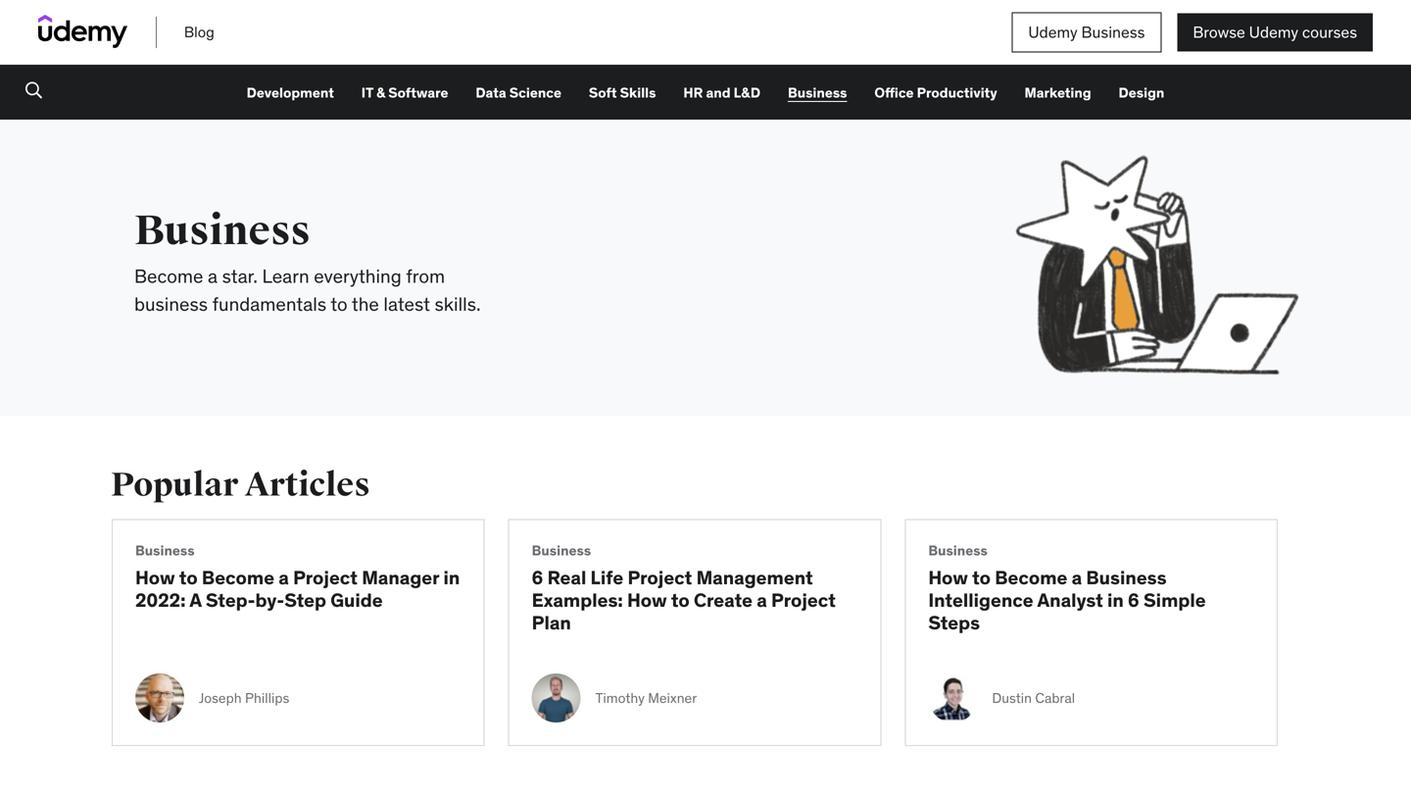 Task type: locate. For each thing, give the bounding box(es) containing it.
to left the create
[[671, 588, 690, 612]]

how up steps
[[929, 566, 969, 589]]

business for business
[[788, 84, 848, 101]]

become
[[134, 264, 203, 288], [202, 566, 275, 589], [995, 566, 1068, 589]]

office productivity
[[875, 84, 998, 101]]

a inside business become a star. learn everything from business fundamentals to the latest skills.
[[208, 264, 218, 288]]

marketing link
[[1025, 84, 1092, 101]]

to left the at left top
[[331, 292, 348, 316]]

courses
[[1303, 22, 1358, 42]]

a inside the business how to become a business intelligence analyst in 6 simple steps
[[1072, 566, 1083, 589]]

joseph
[[199, 690, 242, 707]]

how left a
[[135, 566, 175, 589]]

to inside business become a star. learn everything from business fundamentals to the latest skills.
[[331, 292, 348, 316]]

in
[[444, 566, 460, 589], [1108, 588, 1124, 612]]

udemy business link
[[1012, 12, 1162, 53]]

0 horizontal spatial udemy
[[1029, 22, 1078, 42]]

1 horizontal spatial in
[[1108, 588, 1124, 612]]

management
[[697, 566, 814, 589]]

1 horizontal spatial udemy
[[1250, 22, 1299, 42]]

project right the create
[[772, 588, 836, 612]]

6 left real on the bottom left of page
[[532, 566, 544, 589]]

it
[[362, 84, 374, 101]]

plan
[[532, 611, 572, 634]]

udemy
[[1029, 22, 1078, 42], [1250, 22, 1299, 42]]

to left step-
[[179, 566, 198, 589]]

business for business become a star. learn everything from business fundamentals to the latest skills.
[[134, 205, 311, 256]]

it & software link
[[362, 84, 449, 101]]

browse udemy courses
[[1194, 22, 1358, 42]]

it & software
[[362, 84, 449, 101]]

real
[[548, 566, 587, 589]]

project right life
[[628, 566, 693, 589]]

to inside business how to become a project manager in 2022: a step-by-step guide
[[179, 566, 198, 589]]

become inside business how to become a project manager in 2022: a step-by-step guide
[[202, 566, 275, 589]]

0 horizontal spatial in
[[444, 566, 460, 589]]

business inside business how to become a project manager in 2022: a step-by-step guide
[[135, 542, 195, 559]]

productivity
[[917, 84, 998, 101]]

manager
[[362, 566, 439, 589]]

timothy
[[596, 690, 645, 707]]

1 horizontal spatial 6
[[1129, 588, 1140, 612]]

2 horizontal spatial project
[[772, 588, 836, 612]]

become for how to become a project manager in 2022: a step-by-step guide
[[202, 566, 275, 589]]

and
[[706, 84, 731, 101]]

how to become a project manager in 2022: a step-by-step guide link
[[135, 566, 461, 634]]

udemy right the browse
[[1250, 22, 1299, 42]]

step
[[285, 588, 327, 612]]

project
[[293, 566, 358, 589], [628, 566, 693, 589], [772, 588, 836, 612]]

to up steps
[[973, 566, 991, 589]]

search icon image
[[25, 80, 42, 100]]

star.
[[222, 264, 258, 288]]

a
[[208, 264, 218, 288], [279, 566, 289, 589], [1072, 566, 1083, 589], [757, 588, 768, 612]]

become inside the business how to become a business intelligence analyst in 6 simple steps
[[995, 566, 1068, 589]]

office
[[875, 84, 914, 101]]

fundamentals
[[212, 292, 327, 316]]

skills.
[[435, 292, 481, 316]]

data science link
[[476, 84, 562, 101]]

examples:
[[532, 588, 623, 612]]

6 left simple
[[1129, 588, 1140, 612]]

how inside the business how to become a business intelligence analyst in 6 simple steps
[[929, 566, 969, 589]]

udemy business
[[1029, 22, 1146, 42]]

simple
[[1144, 588, 1207, 612]]

project right "by-"
[[293, 566, 358, 589]]

business
[[1082, 22, 1146, 42], [788, 84, 848, 101], [134, 205, 311, 256], [135, 542, 195, 559], [532, 542, 591, 559], [929, 542, 988, 559], [1087, 566, 1167, 589]]

0 horizontal spatial 6
[[532, 566, 544, 589]]

in inside the business how to become a business intelligence analyst in 6 simple steps
[[1108, 588, 1124, 612]]

0 horizontal spatial how
[[135, 566, 175, 589]]

business inside business 6 real life project management examples: how to create a project plan
[[532, 542, 591, 559]]

dustin cabral
[[993, 690, 1076, 707]]

1 udemy from the left
[[1029, 22, 1078, 42]]

to inside the business how to become a business intelligence analyst in 6 simple steps
[[973, 566, 991, 589]]

to
[[331, 292, 348, 316], [179, 566, 198, 589], [973, 566, 991, 589], [671, 588, 690, 612]]

business
[[134, 292, 208, 316]]

browse udemy courses link
[[1178, 13, 1374, 52]]

0 horizontal spatial project
[[293, 566, 358, 589]]

learn
[[262, 264, 310, 288]]

2 horizontal spatial how
[[929, 566, 969, 589]]

blog
[[184, 23, 215, 41]]

udemy up marketing
[[1029, 22, 1078, 42]]

hr
[[684, 84, 703, 101]]

design link
[[1119, 84, 1165, 101]]

business inside business become a star. learn everything from business fundamentals to the latest skills.
[[134, 205, 311, 256]]

6
[[532, 566, 544, 589], [1129, 588, 1140, 612]]

create
[[694, 588, 753, 612]]

development link
[[247, 84, 334, 101]]

1 horizontal spatial how
[[628, 588, 667, 612]]

how for how to become a project manager in 2022: a step-by-step guide
[[135, 566, 175, 589]]

project inside business how to become a project manager in 2022: a step-by-step guide
[[293, 566, 358, 589]]

office productivity link
[[875, 84, 998, 101]]

how for how to become a business intelligence analyst in 6 simple steps
[[929, 566, 969, 589]]

blog link
[[184, 23, 215, 41]]

in right analyst
[[1108, 588, 1124, 612]]

in right manager
[[444, 566, 460, 589]]

business for business how to become a business intelligence analyst in 6 simple steps
[[929, 542, 988, 559]]

how inside business 6 real life project management examples: how to create a project plan
[[628, 588, 667, 612]]

software
[[388, 84, 449, 101]]

how
[[135, 566, 175, 589], [929, 566, 969, 589], [628, 588, 667, 612]]

development
[[247, 84, 334, 101]]

how right life
[[628, 588, 667, 612]]

6 real life project management examples: how to create a project plan link
[[532, 566, 858, 634]]

step-
[[206, 588, 255, 612]]

how inside business how to become a project manager in 2022: a step-by-step guide
[[135, 566, 175, 589]]

become inside business become a star. learn everything from business fundamentals to the latest skills.
[[134, 264, 203, 288]]

by-
[[255, 588, 285, 612]]



Task type: describe. For each thing, give the bounding box(es) containing it.
2 udemy from the left
[[1250, 22, 1299, 42]]

intelligence
[[929, 588, 1034, 612]]

from
[[406, 264, 445, 288]]

design
[[1119, 84, 1165, 101]]

soft skills
[[589, 84, 656, 101]]

in inside business how to become a project manager in 2022: a step-by-step guide
[[444, 566, 460, 589]]

steps
[[929, 611, 981, 634]]

popular
[[111, 465, 239, 505]]

soft skills link
[[589, 84, 656, 101]]

soft
[[589, 84, 617, 101]]

dustin
[[993, 690, 1033, 707]]

science
[[510, 84, 562, 101]]

latest
[[384, 292, 430, 316]]

marketing
[[1025, 84, 1092, 101]]

1 horizontal spatial project
[[628, 566, 693, 589]]

data
[[476, 84, 507, 101]]

business 6 real life project management examples: how to create a project plan
[[532, 542, 836, 634]]

the
[[352, 292, 379, 316]]

6 inside business 6 real life project management examples: how to create a project plan
[[532, 566, 544, 589]]

&
[[377, 84, 385, 101]]

business for business 6 real life project management examples: how to create a project plan
[[532, 542, 591, 559]]

everything
[[314, 264, 402, 288]]

business for business how to become a project manager in 2022: a step-by-step guide
[[135, 542, 195, 559]]

6 inside the business how to become a business intelligence analyst in 6 simple steps
[[1129, 588, 1140, 612]]

how to become a business intelligence analyst in 6 simple steps link
[[929, 566, 1255, 634]]

data science
[[476, 84, 562, 101]]

business inside 'link'
[[1082, 22, 1146, 42]]

guide
[[331, 588, 383, 612]]

a
[[190, 588, 202, 612]]

hr and l&d link
[[684, 84, 761, 101]]

analyst
[[1038, 588, 1104, 612]]

l&d
[[734, 84, 761, 101]]

hr and l&d
[[684, 84, 761, 101]]

skills
[[620, 84, 656, 101]]

udemy inside 'link'
[[1029, 22, 1078, 42]]

business how to become a project manager in 2022: a step-by-step guide
[[135, 542, 460, 612]]

business how to become a business intelligence analyst in 6 simple steps
[[929, 542, 1207, 634]]

joseph phillips
[[199, 690, 290, 707]]

a inside business 6 real life project management examples: how to create a project plan
[[757, 588, 768, 612]]

udemy image
[[38, 12, 127, 51]]

cabral
[[1036, 690, 1076, 707]]

to inside business 6 real life project management examples: how to create a project plan
[[671, 588, 690, 612]]

a inside business how to become a project manager in 2022: a step-by-step guide
[[279, 566, 289, 589]]

popular articles
[[111, 465, 370, 505]]

Search text field
[[0, 65, 59, 120]]

become for how to become a business intelligence analyst in 6 simple steps
[[995, 566, 1068, 589]]

business become a star. learn everything from business fundamentals to the latest skills.
[[134, 205, 481, 316]]

articles
[[245, 465, 370, 505]]

life
[[591, 566, 624, 589]]

phillips
[[245, 690, 290, 707]]

2022:
[[135, 588, 186, 612]]

browse
[[1194, 22, 1246, 42]]

meixner
[[648, 690, 697, 707]]

business link
[[788, 84, 848, 101]]

timothy meixner
[[596, 690, 697, 707]]



Task type: vqa. For each thing, say whether or not it's contained in the screenshot.
"as"
no



